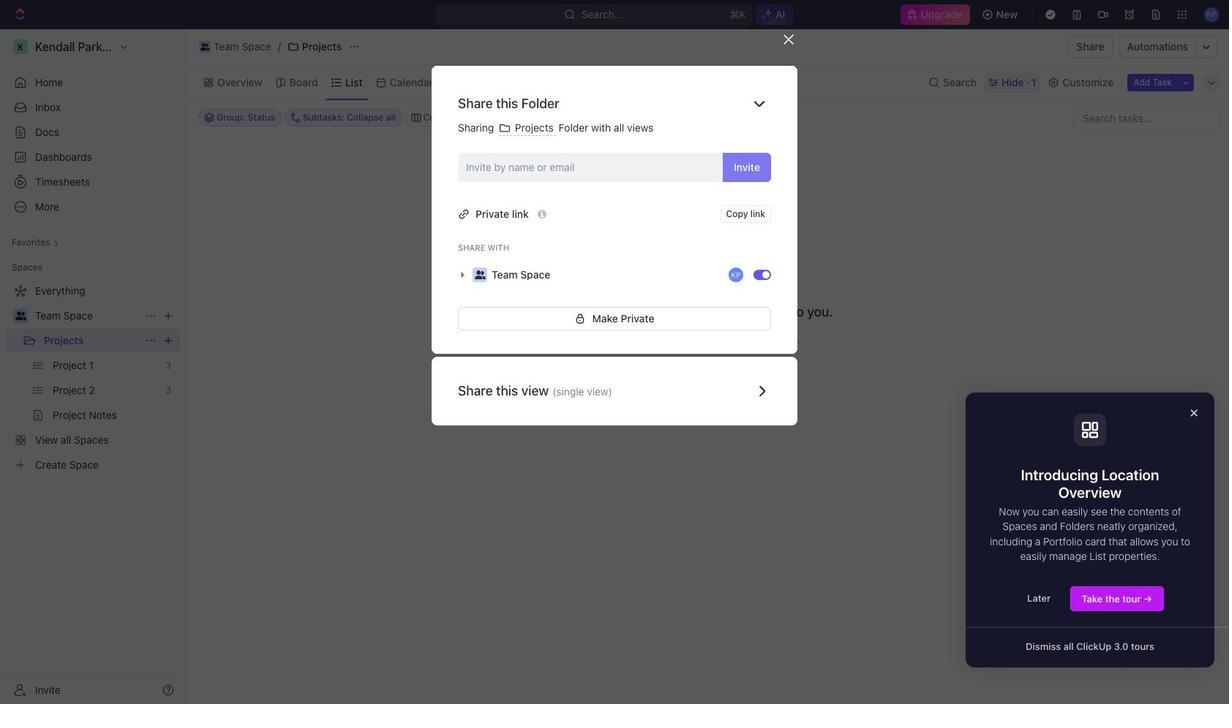 Task type: describe. For each thing, give the bounding box(es) containing it.
user group image
[[15, 312, 26, 321]]

0 horizontal spatial user group image
[[200, 43, 210, 51]]



Task type: locate. For each thing, give the bounding box(es) containing it.
tree
[[6, 280, 180, 477]]

sidebar navigation
[[0, 29, 187, 705]]

0 vertical spatial user group image
[[200, 43, 210, 51]]

1 horizontal spatial user group image
[[475, 271, 486, 279]]

navigation
[[966, 393, 1230, 668]]

1 vertical spatial user group image
[[475, 271, 486, 279]]

Invite by name or email text field
[[466, 156, 717, 178]]

tree inside sidebar navigation
[[6, 280, 180, 477]]

Search tasks... text field
[[1074, 107, 1221, 129]]

user group image
[[200, 43, 210, 51], [475, 271, 486, 279]]



Task type: vqa. For each thing, say whether or not it's contained in the screenshot.
navigation
yes



